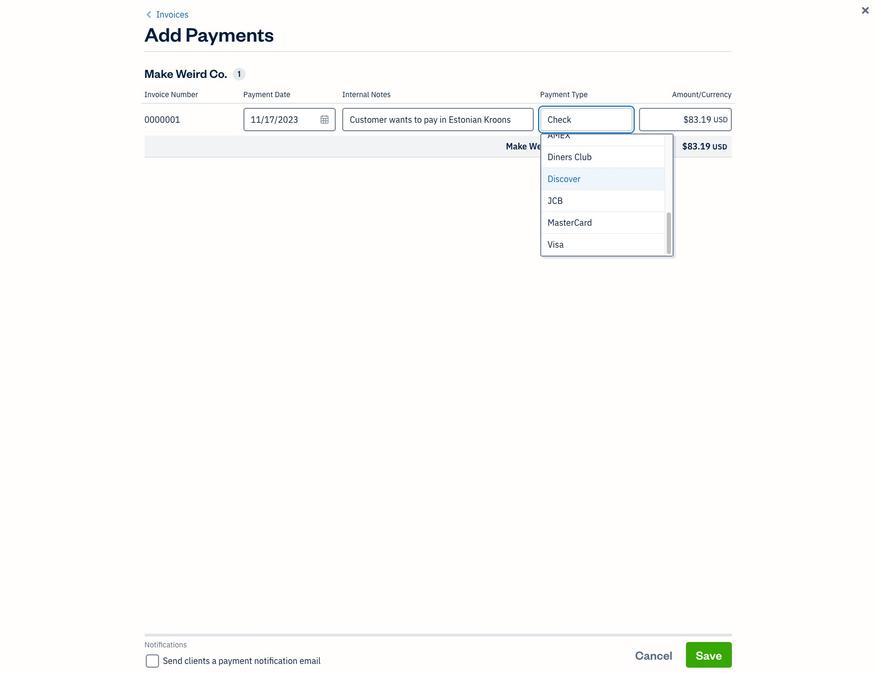 Task type: describe. For each thing, give the bounding box(es) containing it.
new
[[709, 45, 732, 60]]

payable
[[478, 110, 534, 130]]

notifications
[[144, 640, 187, 650]]

clients
[[185, 656, 210, 667]]

do
[[654, 194, 662, 204]]

make for make weird co. payment total:
[[506, 141, 527, 152]]

of
[[738, 194, 744, 204]]

get
[[423, 194, 435, 204]]

payment left type on the right of the page
[[540, 90, 570, 99]]

send for payment
[[630, 181, 650, 192]]

freshbooks
[[613, 194, 652, 204]]

clients.
[[661, 203, 685, 213]]

get paid twice as fast with online payments. button
[[409, 139, 585, 212]]

late-
[[746, 194, 762, 204]]

invoice number
[[144, 90, 198, 99]]

invoice like a pro image
[[294, 139, 332, 177]]

send clients a payment notification email
[[163, 656, 321, 667]]

Amount (USD) text field
[[639, 108, 732, 131]]

payment left date
[[243, 90, 273, 99]]

jcb
[[548, 195, 563, 206]]

invoices button
[[144, 8, 189, 21]]

make weird co.
[[144, 66, 227, 81]]

Type your notes here text field
[[342, 108, 534, 131]]

most
[[439, 110, 474, 130]]

mastercard
[[548, 217, 592, 228]]

ever
[[591, 110, 623, 130]]

co. for make weird co.
[[209, 66, 227, 81]]

save button
[[687, 642, 732, 668]]

get paid twice as fast with online payments.
[[423, 194, 571, 204]]

date
[[275, 90, 291, 99]]

Date in MM/DD/YYYY format text field
[[243, 108, 336, 131]]

online
[[513, 194, 534, 204]]

as
[[473, 194, 481, 204]]

notes
[[371, 90, 391, 99]]

add payments
[[144, 21, 274, 46]]

let
[[600, 194, 611, 204]]

payment
[[219, 656, 252, 667]]

type
[[572, 90, 588, 99]]

email
[[300, 656, 321, 667]]

new invoice
[[709, 45, 773, 60]]

fast
[[482, 194, 495, 204]]

amex
[[548, 130, 571, 140]]

$83 link
[[598, 234, 782, 281]]

$83.19 usd
[[683, 141, 728, 152]]

notification
[[254, 656, 298, 667]]

$83
[[672, 240, 708, 265]]

send for clients
[[163, 656, 183, 667]]

0 vertical spatial usd
[[714, 115, 728, 124]]

reminders
[[689, 181, 732, 192]]

payment date
[[243, 90, 291, 99]]

club
[[575, 152, 592, 162]]

paying
[[637, 203, 659, 213]]

total:
[[607, 141, 629, 152]]

payments
[[186, 21, 274, 46]]

make for make weird co.
[[144, 66, 174, 81]]

the inside send payment reminders let freshbooks do the awkward nudging of late- paying clients.
[[664, 194, 675, 204]]

a
[[212, 656, 217, 667]]



Task type: vqa. For each thing, say whether or not it's contained in the screenshot.
Invoice to the left
yes



Task type: locate. For each thing, give the bounding box(es) containing it.
0 vertical spatial invoice
[[735, 45, 773, 60]]

invoices up "add"
[[156, 9, 189, 20]]

weird up number
[[176, 66, 207, 81]]

invoices
[[156, 9, 189, 20], [212, 40, 285, 65]]

add
[[144, 21, 182, 46]]

payment
[[243, 90, 273, 99], [540, 90, 570, 99], [570, 141, 605, 152], [652, 181, 687, 192]]

twice
[[453, 194, 471, 204]]

1
[[238, 69, 241, 79]]

send down notifications
[[163, 656, 183, 667]]

send inside send payment reminders let freshbooks do the awkward nudging of late- paying clients.
[[630, 181, 650, 192]]

usd right $83.19
[[713, 142, 728, 152]]

payment down payment type text box
[[570, 141, 605, 152]]

0 horizontal spatial make
[[144, 66, 174, 81]]

$83.19
[[683, 141, 711, 152]]

1 horizontal spatial invoices
[[212, 40, 285, 65]]

1 vertical spatial make
[[371, 110, 410, 130]]

Payment Type text field
[[541, 109, 632, 130]]

invoice
[[735, 45, 773, 60], [144, 90, 169, 99], [537, 110, 588, 130]]

1 vertical spatial invoice
[[144, 90, 169, 99]]

list box containing amex
[[541, 124, 673, 256]]

make weird co. payment total:
[[506, 141, 629, 152]]

payment up 'do'
[[652, 181, 687, 192]]

cancel
[[635, 648, 673, 663]]

make up invoice number
[[144, 66, 174, 81]]

close image
[[860, 4, 871, 17]]

internal notes
[[342, 90, 391, 99]]

invoices up the 1
[[212, 40, 285, 65]]

paid
[[437, 194, 451, 204]]

1 vertical spatial the
[[664, 194, 675, 204]]

usd
[[714, 115, 728, 124], [713, 142, 728, 152]]

1 horizontal spatial the
[[664, 194, 675, 204]]

0 horizontal spatial invoice
[[144, 90, 169, 99]]

co.
[[209, 66, 227, 81], [555, 141, 568, 152]]

1 vertical spatial send
[[163, 656, 183, 667]]

make down notes
[[371, 110, 410, 130]]

visa
[[548, 239, 564, 250]]

1 vertical spatial invoices
[[212, 40, 285, 65]]

weird down the amex
[[529, 141, 553, 152]]

nudging
[[709, 194, 736, 204]]

0000001
[[144, 114, 180, 125]]

new invoice link
[[699, 40, 782, 66]]

0 vertical spatial invoices
[[156, 9, 189, 20]]

with
[[497, 194, 511, 204]]

awkward
[[677, 194, 707, 204]]

cancel button
[[626, 642, 682, 668]]

invoices inside button
[[156, 9, 189, 20]]

0 vertical spatial weird
[[176, 66, 207, 81]]

0 horizontal spatial co.
[[209, 66, 227, 81]]

0 vertical spatial make
[[144, 66, 174, 81]]

chevronleft image
[[144, 8, 154, 21]]

1 horizontal spatial make
[[371, 110, 410, 130]]

diners club
[[548, 152, 592, 162]]

0 vertical spatial send
[[630, 181, 650, 192]]

the
[[413, 110, 436, 130], [664, 194, 675, 204]]

payments.
[[536, 194, 571, 204]]

1 horizontal spatial weird
[[529, 141, 553, 152]]

1 vertical spatial weird
[[529, 141, 553, 152]]

co. for make weird co. payment total:
[[555, 141, 568, 152]]

send payment reminders image
[[662, 139, 700, 177]]

make down payable
[[506, 141, 527, 152]]

diners
[[548, 152, 573, 162]]

0 horizontal spatial the
[[413, 110, 436, 130]]

weird for make weird co. payment total:
[[529, 141, 553, 152]]

make for make the most payable invoice ever
[[371, 110, 410, 130]]

1 horizontal spatial co.
[[555, 141, 568, 152]]

1 horizontal spatial invoice
[[537, 110, 588, 130]]

number
[[171, 90, 198, 99]]

the left most
[[413, 110, 436, 130]]

invoice up 0000001
[[144, 90, 169, 99]]

0 horizontal spatial invoices
[[156, 9, 189, 20]]

payment type
[[540, 90, 588, 99]]

send payment reminders let freshbooks do the awkward nudging of late- paying clients.
[[600, 181, 762, 213]]

2 vertical spatial make
[[506, 141, 527, 152]]

2 horizontal spatial make
[[506, 141, 527, 152]]

payment inside send payment reminders let freshbooks do the awkward nudging of late- paying clients.
[[652, 181, 687, 192]]

0 vertical spatial the
[[413, 110, 436, 130]]

make
[[144, 66, 174, 81], [371, 110, 410, 130], [506, 141, 527, 152]]

internal
[[342, 90, 369, 99]]

invoice down payment type
[[537, 110, 588, 130]]

1 horizontal spatial send
[[630, 181, 650, 192]]

send
[[630, 181, 650, 192], [163, 656, 183, 667]]

0 horizontal spatial weird
[[176, 66, 207, 81]]

amount/currency
[[672, 90, 732, 99]]

list box
[[541, 124, 673, 256]]

usd inside $83.19 usd
[[713, 142, 728, 152]]

accept credit cards image
[[478, 139, 516, 177]]

weird
[[176, 66, 207, 81], [529, 141, 553, 152]]

1 vertical spatial usd
[[713, 142, 728, 152]]

2 vertical spatial invoice
[[537, 110, 588, 130]]

save
[[696, 648, 722, 663]]

send up freshbooks
[[630, 181, 650, 192]]

0 vertical spatial co.
[[209, 66, 227, 81]]

discover
[[548, 174, 581, 184]]

the right 'do'
[[664, 194, 675, 204]]

co. left the 1
[[209, 66, 227, 81]]

1 vertical spatial co.
[[555, 141, 568, 152]]

2 horizontal spatial invoice
[[735, 45, 773, 60]]

make the most payable invoice ever
[[371, 110, 623, 130]]

0 horizontal spatial send
[[163, 656, 183, 667]]

co. down the amex
[[555, 141, 568, 152]]

invoice right new
[[735, 45, 773, 60]]

weird for make weird co.
[[176, 66, 207, 81]]

usd up $83.19 usd
[[714, 115, 728, 124]]



